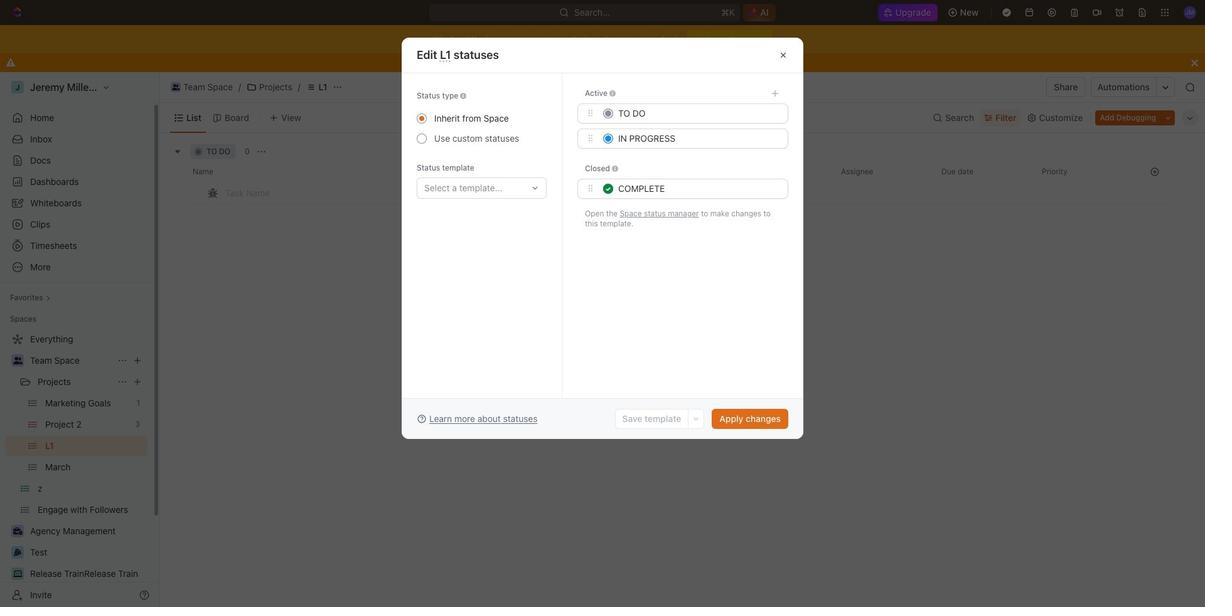 Task type: vqa. For each thing, say whether or not it's contained in the screenshot.
top user group icon
yes



Task type: locate. For each thing, give the bounding box(es) containing it.
status name... text field down status name... text box
[[619, 180, 781, 198]]

status name... text field up status name... text box
[[619, 104, 781, 123]]

1 vertical spatial status name... text field
[[619, 180, 781, 198]]

tree
[[5, 330, 148, 608]]

tree inside sidebar navigation
[[5, 330, 148, 608]]

option group
[[417, 109, 519, 149]]

0 vertical spatial status name... text field
[[619, 104, 781, 123]]

user group image
[[13, 357, 22, 365]]

2 status name... text field from the top
[[619, 180, 781, 198]]

Task Name text field
[[225, 183, 592, 203]]

None radio
[[417, 114, 427, 124], [417, 134, 427, 144], [417, 114, 427, 124], [417, 134, 427, 144]]

Status name... text field
[[619, 104, 781, 123], [619, 180, 781, 198]]

sidebar navigation
[[0, 72, 160, 608]]



Task type: describe. For each thing, give the bounding box(es) containing it.
1 status name... text field from the top
[[619, 104, 781, 123]]

Status name... text field
[[619, 129, 781, 148]]

user group image
[[172, 84, 180, 90]]



